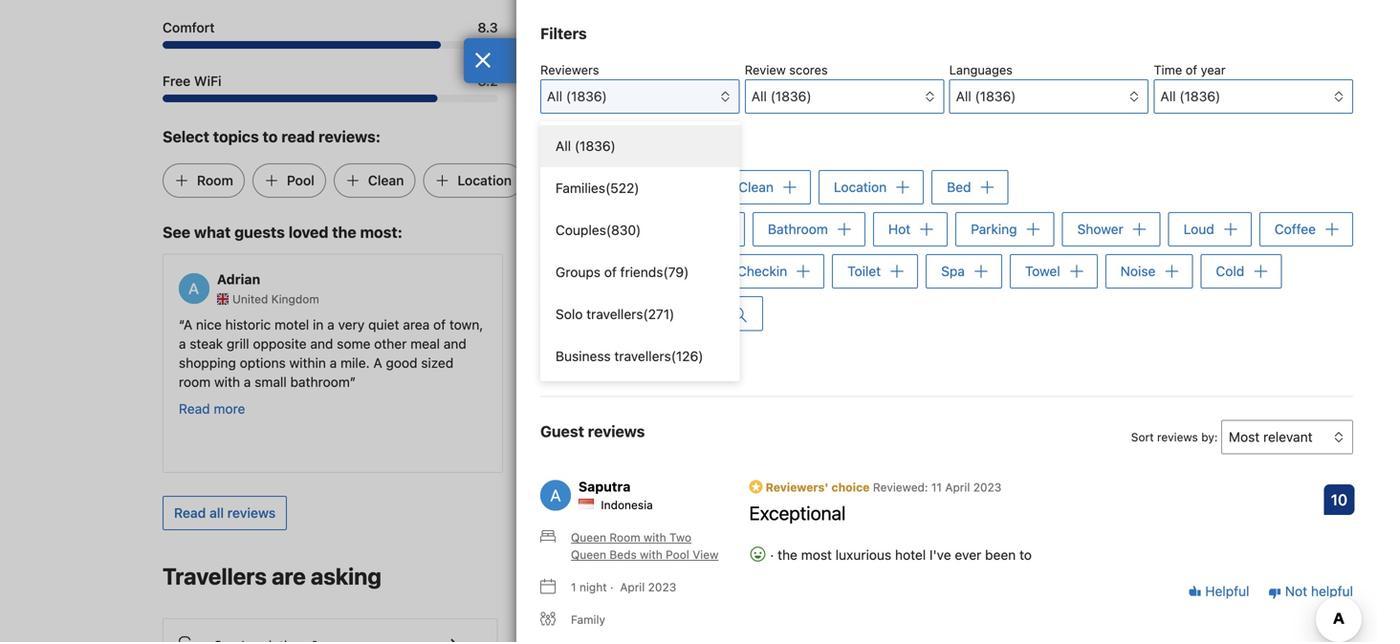 Task type: describe. For each thing, give the bounding box(es) containing it.
parking
[[971, 221, 1017, 237]]

select for select topics to read reviews:
[[163, 128, 209, 146]]

groups of friends (79)
[[556, 265, 689, 280]]

downtown
[[715, 317, 778, 333]]

read more button for great location,  just south of downtown area. very clean and comfortable.
[[535, 361, 601, 381]]

travellers for (271)
[[587, 307, 643, 322]]

travellers for (126)
[[615, 349, 671, 364]]

breakfast
[[556, 221, 614, 237]]

free wifi 8.2 meter
[[163, 95, 498, 102]]

0 horizontal spatial bed
[[565, 173, 590, 188]]

read more for great location,  just south of downtown area. very clean and comfortable.
[[535, 363, 601, 379]]

room
[[179, 374, 211, 390]]

bathroom
[[768, 221, 828, 237]]

read inside "read all reviews" button
[[174, 505, 206, 521]]

meal
[[411, 336, 440, 352]]

· the most luxurious hotel i've ever been to
[[767, 548, 1032, 563]]

2 and from the left
[[444, 336, 467, 352]]

0 vertical spatial pool
[[287, 173, 315, 188]]

(126)
[[671, 349, 704, 364]]

all for languages
[[956, 88, 972, 104]]

(271)
[[643, 307, 675, 322]]

all for time of year
[[1161, 88, 1176, 104]]

groups
[[556, 265, 601, 280]]

all (1836) for time of year
[[1161, 88, 1221, 104]]

free wifi
[[163, 73, 222, 89]]

been
[[985, 548, 1016, 563]]

pool inside queen room with two queen beds with pool view
[[666, 548, 690, 562]]

0 horizontal spatial reviews:
[[319, 128, 381, 146]]

of inside the " great location,  just south of downtown area. very clean and comfortable.
[[699, 317, 711, 333]]

read more for a nice historic motel in a very quiet area of town, a steak grill opposite and some other meal and shopping options within a mile. a good sized room with a small bathroom
[[179, 401, 245, 417]]

all for review scores
[[752, 88, 767, 104]]

comfort 8.3 meter
[[163, 41, 498, 49]]

0 horizontal spatial room
[[197, 173, 233, 188]]

money
[[581, 19, 623, 35]]

options
[[240, 355, 286, 371]]

families (522)
[[556, 180, 640, 196]]

what
[[194, 223, 231, 241]]

0 horizontal spatial to
[[263, 128, 278, 146]]

heat
[[641, 306, 671, 321]]

business travellers (126)
[[556, 349, 704, 364]]

see what guests loved the most:
[[163, 223, 403, 241]]

review scores
[[745, 63, 828, 77]]

scored 10 element
[[1324, 485, 1355, 515]]

in
[[313, 317, 324, 333]]

motel
[[275, 317, 309, 333]]

a left small in the bottom left of the page
[[244, 374, 251, 390]]

1 vertical spatial april
[[620, 581, 645, 594]]

toilet
[[848, 264, 881, 279]]

1 horizontal spatial the
[[778, 548, 798, 563]]

all (1836) button for reviewers
[[541, 79, 740, 114]]

review
[[745, 63, 786, 77]]

other
[[374, 336, 407, 352]]

shopping
[[179, 355, 236, 371]]

1 vertical spatial with
[[644, 531, 666, 545]]

opposite
[[253, 336, 307, 352]]

area.
[[782, 317, 813, 333]]

choice
[[832, 481, 870, 494]]

languages
[[950, 63, 1013, 77]]

solo travellers (271)
[[556, 307, 675, 322]]

filters
[[541, 24, 587, 43]]

1 horizontal spatial bed
[[947, 179, 971, 195]]

time of year
[[1154, 63, 1226, 77]]

coffee
[[1275, 221, 1316, 237]]

helpful
[[1312, 584, 1354, 600]]

show less button
[[541, 339, 602, 373]]

11
[[932, 481, 942, 494]]

0 vertical spatial the
[[332, 223, 357, 241]]

united kingdom image
[[217, 294, 229, 305]]

reviews for sort
[[1158, 431, 1199, 444]]

couples (830)
[[556, 222, 641, 238]]

great
[[540, 317, 574, 333]]

historic
[[225, 317, 271, 333]]

see availability button
[[1098, 561, 1215, 596]]

very
[[535, 336, 563, 352]]

select a topic to search reviews:
[[541, 138, 728, 153]]

family
[[571, 614, 606, 627]]

0 vertical spatial a
[[184, 317, 192, 333]]

2 horizontal spatial to
[[1020, 548, 1032, 563]]

reviews for guest
[[588, 423, 645, 441]]

all (1836) for languages
[[956, 88, 1016, 104]]

all
[[210, 505, 224, 521]]

and inside the " great location,  just south of downtown area. very clean and comfortable.
[[603, 336, 626, 352]]

1 horizontal spatial ·
[[770, 548, 774, 563]]

with inside " a nice historic motel in a very quiet area of town, a steak grill opposite and some other meal and shopping options within a mile. a good sized room with a small bathroom
[[214, 374, 240, 390]]

1 night · april 2023
[[571, 581, 677, 594]]

comfort
[[163, 19, 215, 35]]

guest
[[541, 423, 584, 441]]

show less
[[541, 348, 602, 364]]

beds
[[610, 548, 637, 562]]

0 horizontal spatial clean
[[368, 173, 404, 188]]

1 vertical spatial ·
[[610, 581, 614, 594]]

value for money
[[521, 19, 623, 35]]

reviewed:
[[873, 481, 928, 494]]

a right "in"
[[327, 317, 335, 333]]

all (1836) button
[[1154, 79, 1354, 114]]

bathroom
[[290, 374, 350, 390]]

" a nice historic motel in a very quiet area of town, a steak grill opposite and some other meal and shopping options within a mile. a good sized room with a small bathroom
[[179, 317, 483, 390]]

nice
[[196, 317, 222, 333]]

towel
[[1025, 264, 1061, 279]]

united
[[232, 293, 268, 306]]

time
[[1154, 63, 1183, 77]]

select for select a topic to search reviews:
[[541, 138, 577, 153]]

claude
[[929, 272, 975, 288]]

all (1836) link
[[541, 125, 740, 167]]

business
[[556, 349, 611, 364]]

kingdom
[[271, 293, 319, 306]]

2 queen from the top
[[571, 548, 606, 562]]

wifi
[[194, 73, 222, 89]]

all (1836) inside all (1836) link
[[556, 138, 616, 154]]

small
[[255, 374, 287, 390]]

read for a nice historic motel in a very quiet area of town, a steak grill opposite and some other meal and shopping options within a mile. a good sized room with a small bathroom
[[179, 401, 210, 417]]

year
[[1201, 63, 1226, 77]]

i've
[[930, 548, 952, 563]]



Task type: locate. For each thing, give the bounding box(es) containing it.
comfortable.
[[630, 336, 706, 352]]

0 horizontal spatial more
[[214, 401, 245, 417]]

reviewers
[[541, 63, 599, 77]]

guest reviews
[[541, 423, 645, 441]]

april right 11
[[946, 481, 970, 494]]

1 vertical spatial travellers
[[615, 349, 671, 364]]

1 vertical spatial queen
[[571, 548, 606, 562]]

2 horizontal spatial all (1836) button
[[950, 79, 1149, 114]]

2 horizontal spatial and
[[603, 336, 626, 352]]

the left most
[[778, 548, 798, 563]]

quiet
[[368, 317, 399, 333]]

1 horizontal spatial clean
[[739, 179, 774, 195]]

1 vertical spatial read more
[[179, 401, 245, 417]]

0 vertical spatial 2023
[[974, 481, 1002, 494]]

0 horizontal spatial see
[[163, 223, 190, 241]]

2 horizontal spatial room
[[610, 531, 641, 545]]

" for great
[[535, 317, 540, 333]]

view right beds
[[693, 548, 719, 562]]

see for see availability
[[1109, 571, 1133, 586]]

with left two
[[644, 531, 666, 545]]

pool
[[287, 173, 315, 188], [666, 548, 690, 562]]

2 all (1836) button from the left
[[745, 79, 945, 114]]

all (1836) button down scores
[[745, 79, 945, 114]]

read left all
[[174, 505, 206, 521]]

very
[[338, 317, 365, 333]]

bed
[[565, 173, 590, 188], [947, 179, 971, 195]]

2023 down queen room with two queen beds with pool view
[[648, 581, 677, 594]]

2 vertical spatial read
[[174, 505, 206, 521]]

(1836) for reviewers
[[566, 88, 607, 104]]

0 horizontal spatial pool
[[287, 173, 315, 188]]

clean up bathroom
[[739, 179, 774, 195]]

read for great location,  just south of downtown area. very clean and comfortable.
[[535, 363, 566, 379]]

1 and from the left
[[310, 336, 333, 352]]

more for a nice historic motel in a very quiet area of town, a steak grill opposite and some other meal and shopping options within a mile. a good sized room with a small bathroom
[[214, 401, 245, 417]]

all down review
[[752, 88, 767, 104]]

with right beds
[[640, 548, 663, 562]]

read more button for a nice historic motel in a very quiet area of town, a steak grill opposite and some other meal and shopping options within a mile. a good sized room with a small bathroom
[[179, 400, 245, 419]]

pool down two
[[666, 548, 690, 562]]

of left year
[[1186, 63, 1198, 77]]

0 horizontal spatial a
[[184, 317, 192, 333]]

2 vertical spatial with
[[640, 548, 663, 562]]

bed left the (522)
[[565, 173, 590, 188]]

2 " from the left
[[535, 317, 540, 333]]

and down town,
[[444, 336, 467, 352]]

1 vertical spatial view
[[693, 548, 719, 562]]

(830)
[[606, 222, 641, 238]]

(1836) down review scores
[[771, 88, 812, 104]]

reviews right guest
[[588, 423, 645, 441]]

all inside button
[[1161, 88, 1176, 104]]

read down room
[[179, 401, 210, 417]]

1 horizontal spatial 2023
[[974, 481, 1002, 494]]

1 horizontal spatial reviews
[[588, 423, 645, 441]]

1 horizontal spatial location
[[834, 179, 887, 195]]

not
[[1286, 584, 1308, 600]]

hotel
[[895, 548, 926, 563]]

all (1836) down languages at the right of the page
[[956, 88, 1016, 104]]

1 horizontal spatial april
[[946, 481, 970, 494]]

1 queen from the top
[[571, 531, 606, 545]]

(1836) for review scores
[[771, 88, 812, 104]]

all (1836) button up select a topic to search reviews:
[[541, 79, 740, 114]]

the right loved
[[332, 223, 357, 241]]

free
[[163, 73, 191, 89]]

8.2
[[478, 73, 498, 89]]

all (1836) for review scores
[[752, 88, 812, 104]]

filter reviews region
[[541, 22, 1354, 382]]

1 horizontal spatial see
[[1109, 571, 1133, 586]]

1 vertical spatial more
[[214, 401, 245, 417]]

asking
[[311, 563, 382, 590]]

0 vertical spatial see
[[163, 223, 190, 241]]

" inside " a nice historic motel in a very quiet area of town, a steak grill opposite and some other meal and shopping options within a mile. a good sized room with a small bathroom
[[179, 317, 184, 333]]

1 horizontal spatial select
[[541, 138, 577, 153]]

bed up parking
[[947, 179, 971, 195]]

reviewers' choice
[[763, 481, 870, 494]]

clean up most:
[[368, 173, 404, 188]]

the
[[332, 223, 357, 241], [778, 548, 798, 563]]

1 horizontal spatial and
[[444, 336, 467, 352]]

noise
[[1121, 264, 1156, 279]]

loved
[[289, 223, 329, 241]]

to left read
[[263, 128, 278, 146]]

(1836) for languages
[[975, 88, 1016, 104]]

families
[[556, 180, 606, 196]]

a left mile.
[[330, 355, 337, 371]]

1 vertical spatial a
[[373, 355, 382, 371]]

1 vertical spatial pool
[[666, 548, 690, 562]]

(1836) up families (522)
[[575, 138, 616, 154]]

select left topics
[[163, 128, 209, 146]]

of left friends
[[604, 265, 617, 280]]

room down topics
[[197, 173, 233, 188]]

0 horizontal spatial "
[[179, 317, 184, 333]]

see inside button
[[1109, 571, 1133, 586]]

steak
[[190, 336, 223, 352]]

1 all (1836) button from the left
[[541, 79, 740, 114]]

(1836) for time of year
[[1180, 88, 1221, 104]]

room up beds
[[610, 531, 641, 545]]

ever
[[955, 548, 982, 563]]

0 horizontal spatial select
[[163, 128, 209, 146]]

select left topic
[[541, 138, 577, 153]]

of right south
[[699, 317, 711, 333]]

all (1836) inside all (1836) button
[[1161, 88, 1221, 104]]

(1836) inside button
[[1180, 88, 1221, 104]]

larissa
[[573, 272, 620, 288]]

value
[[521, 19, 556, 35]]

loud
[[1184, 221, 1215, 237]]

· right "night" on the bottom
[[610, 581, 614, 594]]

1 horizontal spatial view
[[693, 548, 719, 562]]

all left topic
[[556, 138, 571, 154]]

more down shopping
[[214, 401, 245, 417]]

south
[[660, 317, 695, 333]]

0 horizontal spatial april
[[620, 581, 645, 594]]

of inside " a nice historic motel in a very quiet area of town, a steak grill opposite and some other meal and shopping options within a mile. a good sized room with a small bathroom
[[433, 317, 446, 333]]

" inside the " great location,  just south of downtown area. very clean and comfortable.
[[535, 317, 540, 333]]

0 horizontal spatial view
[[647, 264, 677, 279]]

reviewed: 11 april 2023
[[873, 481, 1002, 494]]

0 horizontal spatial read more
[[179, 401, 245, 417]]

room inside queen room with two queen beds with pool view
[[610, 531, 641, 545]]

2 horizontal spatial reviews
[[1158, 431, 1199, 444]]

1 vertical spatial 2023
[[648, 581, 677, 594]]

all (1836) for reviewers
[[547, 88, 607, 104]]

some
[[337, 336, 371, 352]]

not helpful
[[1282, 584, 1354, 600]]

all down reviewers
[[547, 88, 563, 104]]

and down "in"
[[310, 336, 333, 352]]

read more
[[535, 363, 601, 379], [179, 401, 245, 417]]

dog
[[556, 306, 581, 321]]

travellers
[[587, 307, 643, 322], [615, 349, 671, 364]]

all (1836) button for languages
[[950, 79, 1149, 114]]

checkin
[[737, 264, 787, 279]]

clean
[[566, 336, 599, 352]]

" up very
[[535, 317, 540, 333]]

helpful
[[1202, 584, 1250, 600]]

read all reviews button
[[163, 496, 287, 531]]

sort reviews by:
[[1132, 431, 1218, 444]]

0 horizontal spatial reviews
[[227, 505, 276, 521]]

3 all (1836) button from the left
[[950, 79, 1149, 114]]

1 " from the left
[[179, 317, 184, 333]]

all for reviewers
[[547, 88, 563, 104]]

indonesia
[[601, 499, 653, 512]]

" for a
[[179, 317, 184, 333]]

0 vertical spatial queen
[[571, 531, 606, 545]]

0 vertical spatial read more button
[[535, 361, 601, 381]]

1 horizontal spatial read more button
[[535, 361, 601, 381]]

1 horizontal spatial "
[[535, 317, 540, 333]]

sort
[[1132, 431, 1154, 444]]

close image
[[474, 53, 492, 68]]

to
[[263, 128, 278, 146], [623, 138, 635, 153], [1020, 548, 1032, 563]]

" left nice
[[179, 317, 184, 333]]

and down location,
[[603, 336, 626, 352]]

topic
[[591, 138, 620, 153]]

0 horizontal spatial all (1836) button
[[541, 79, 740, 114]]

solo
[[556, 307, 583, 322]]

mile.
[[341, 355, 370, 371]]

of
[[1186, 63, 1198, 77], [604, 265, 617, 280], [433, 317, 446, 333], [699, 317, 711, 333]]

(1836) down reviewers
[[566, 88, 607, 104]]

0 vertical spatial with
[[214, 374, 240, 390]]

3 and from the left
[[603, 336, 626, 352]]

0 horizontal spatial location
[[458, 173, 512, 188]]

april
[[946, 481, 970, 494], [620, 581, 645, 594]]

are
[[272, 563, 306, 590]]

reviews
[[588, 423, 645, 441], [1158, 431, 1199, 444], [227, 505, 276, 521]]

to right been
[[1020, 548, 1032, 563]]

a left topic
[[580, 138, 587, 153]]

1 vertical spatial the
[[778, 548, 798, 563]]

clean
[[368, 173, 404, 188], [739, 179, 774, 195]]

all down languages at the right of the page
[[956, 88, 972, 104]]

see for see what guests loved the most:
[[163, 223, 190, 241]]

0 horizontal spatial ·
[[610, 581, 614, 594]]

april down beds
[[620, 581, 645, 594]]

reviews: down free wifi 8.2 meter
[[319, 128, 381, 146]]

couples
[[556, 222, 606, 238]]

0 vertical spatial ·
[[770, 548, 774, 563]]

all down time
[[1161, 88, 1176, 104]]

all (1836) up families
[[556, 138, 616, 154]]

(1836) down time of year
[[1180, 88, 1221, 104]]

topics
[[213, 128, 259, 146]]

exceptional
[[750, 502, 846, 525]]

read more button
[[535, 361, 601, 381], [179, 400, 245, 419]]

all (1836) down reviewers
[[547, 88, 607, 104]]

1 vertical spatial read
[[179, 401, 210, 417]]

all (1836) down time of year
[[1161, 88, 1221, 104]]

(522)
[[606, 180, 640, 196]]

2023 right 11
[[974, 481, 1002, 494]]

0 vertical spatial travellers
[[587, 307, 643, 322]]

see left availability
[[1109, 571, 1133, 586]]

1 horizontal spatial to
[[623, 138, 635, 153]]

1 vertical spatial see
[[1109, 571, 1133, 586]]

all (1836) down review scores
[[752, 88, 812, 104]]

0 vertical spatial view
[[647, 264, 677, 279]]

1 horizontal spatial all (1836) button
[[745, 79, 945, 114]]

queen room with two queen beds with pool view
[[571, 531, 719, 562]]

view inside queen room with two queen beds with pool view
[[693, 548, 719, 562]]

reviewers'
[[766, 481, 829, 494]]

read all reviews
[[174, 505, 276, 521]]

1 horizontal spatial read more
[[535, 363, 601, 379]]

a left nice
[[184, 317, 192, 333]]

with down shopping
[[214, 374, 240, 390]]

read
[[535, 363, 566, 379], [179, 401, 210, 417], [174, 505, 206, 521]]

suite
[[556, 264, 587, 279]]

· left most
[[770, 548, 774, 563]]

more down clean
[[570, 363, 601, 379]]

all (1836) button down languages at the right of the page
[[950, 79, 1149, 114]]

show
[[541, 348, 574, 364]]

(1836) down languages at the right of the page
[[975, 88, 1016, 104]]

0 vertical spatial more
[[570, 363, 601, 379]]

less
[[578, 348, 602, 364]]

0 horizontal spatial 2023
[[648, 581, 677, 594]]

1 horizontal spatial reviews:
[[680, 138, 728, 153]]

1 horizontal spatial more
[[570, 363, 601, 379]]

more for great location,  just south of downtown area. very clean and comfortable.
[[570, 363, 601, 379]]

1 horizontal spatial pool
[[666, 548, 690, 562]]

two
[[670, 531, 692, 545]]

pool down read
[[287, 173, 315, 188]]

1
[[571, 581, 576, 594]]

read down very
[[535, 363, 566, 379]]

a left steak
[[179, 336, 186, 352]]

to right topic
[[623, 138, 635, 153]]

view up heat
[[647, 264, 677, 279]]

0 vertical spatial read more
[[535, 363, 601, 379]]

sized
[[421, 355, 454, 371]]

0 vertical spatial april
[[946, 481, 970, 494]]

travellers down larissa
[[587, 307, 643, 322]]

all (1836) button for review scores
[[745, 79, 945, 114]]

1 vertical spatial read more button
[[179, 400, 245, 419]]

1 horizontal spatial a
[[373, 355, 382, 371]]

good
[[386, 355, 418, 371]]

reviews left by: at the right bottom of page
[[1158, 431, 1199, 444]]

scores
[[790, 63, 828, 77]]

reviews: right search
[[680, 138, 728, 153]]

this is a carousel with rotating slides. it displays featured reviews of the property. use next and previous buttons to navigate. region
[[147, 246, 1230, 481]]

a right mile.
[[373, 355, 382, 371]]

guests
[[235, 223, 285, 241]]

room up breakfast
[[556, 179, 591, 195]]

0 horizontal spatial read more button
[[179, 400, 245, 419]]

0 vertical spatial read
[[535, 363, 566, 379]]

of right area
[[433, 317, 446, 333]]

0 horizontal spatial and
[[310, 336, 333, 352]]

travellers down just
[[615, 349, 671, 364]]

see left what
[[163, 223, 190, 241]]

reviews right all
[[227, 505, 276, 521]]

1 horizontal spatial room
[[556, 179, 591, 195]]

select topics to read reviews:
[[163, 128, 381, 146]]

reviews inside button
[[227, 505, 276, 521]]

0 horizontal spatial the
[[332, 223, 357, 241]]



Task type: vqa. For each thing, say whether or not it's contained in the screenshot.
The air-conditioned suite has 1 bedroom and 1 bathroom with a walk-in shower and a hairdryer. Boasting a balcony with garden views, this suite also features soundproof walls and a flat- screen TV with cable channels. The unit has 1 bed.
no



